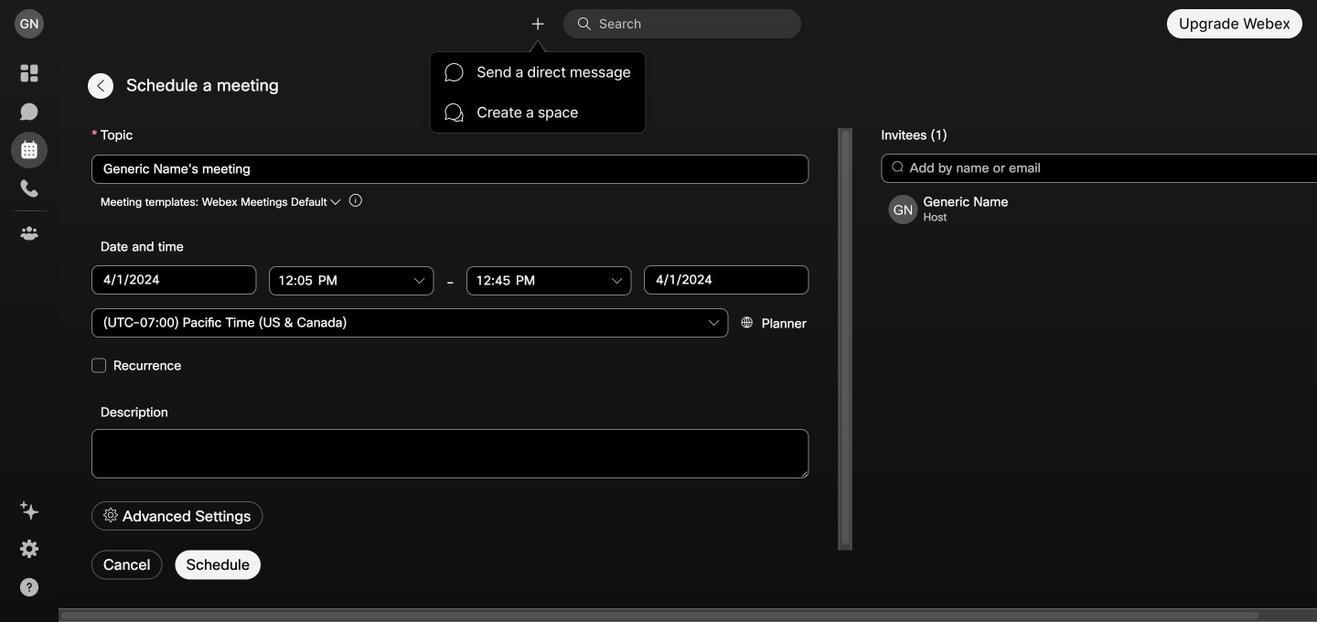 Task type: locate. For each thing, give the bounding box(es) containing it.
menu bar
[[431, 52, 646, 133]]

chat_20 image
[[445, 63, 463, 81]]

chat group_20 image
[[445, 103, 463, 122]]

navigation
[[0, 48, 59, 622]]

webex tab list
[[11, 55, 48, 252]]



Task type: vqa. For each thing, say whether or not it's contained in the screenshot.
April 2, 2024 9:45 AM to 10:25 AM Terry Turtle's meeting non-recurring meeting,  Terry Turtle list item
no



